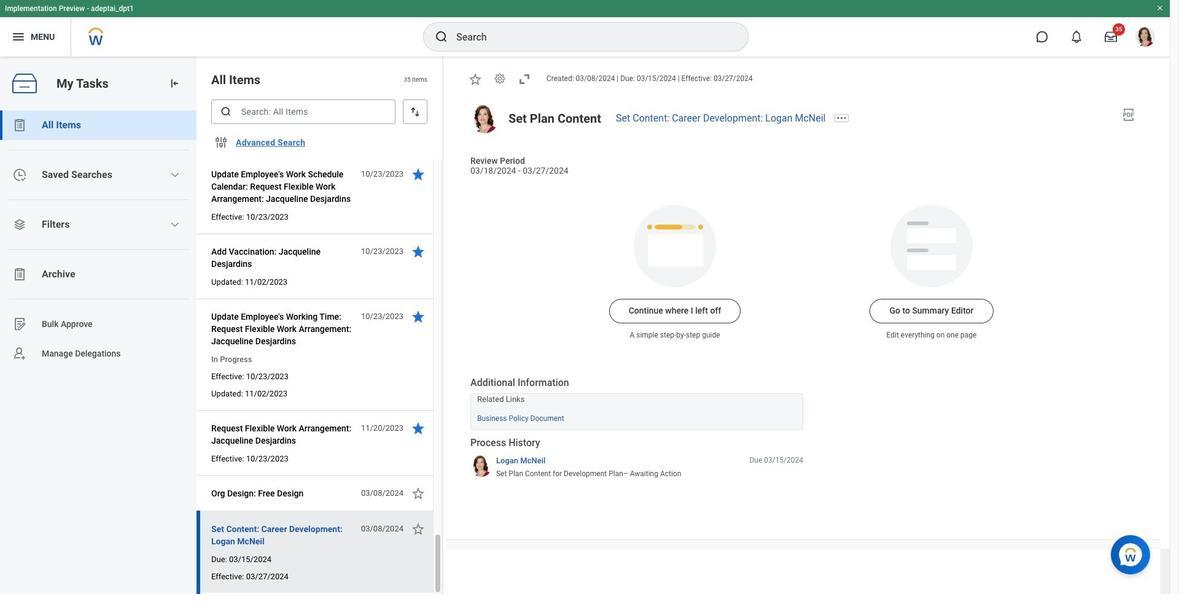 Task type: describe. For each thing, give the bounding box(es) containing it.
profile logan mcneil image
[[1135, 27, 1155, 49]]

chevron down image for perspective image
[[170, 220, 180, 230]]

search image
[[220, 106, 232, 118]]

3 star image from the top
[[411, 309, 426, 324]]

clock check image
[[12, 168, 27, 182]]

0 vertical spatial star image
[[468, 72, 483, 86]]

search image
[[434, 29, 449, 44]]

gear image
[[494, 73, 506, 85]]

justify image
[[11, 29, 26, 44]]

sort image
[[409, 106, 421, 118]]

rename image
[[12, 317, 27, 332]]

employee's photo (logan mcneil) image
[[470, 105, 499, 133]]

close environment banner image
[[1156, 4, 1164, 12]]

notifications large image
[[1070, 31, 1083, 43]]

additional information region
[[470, 376, 803, 430]]

user plus image
[[12, 346, 27, 361]]

perspective image
[[12, 217, 27, 232]]



Task type: vqa. For each thing, say whether or not it's contained in the screenshot.
second Technical from the bottom
no



Task type: locate. For each thing, give the bounding box(es) containing it.
star image
[[468, 72, 483, 86], [411, 421, 426, 436]]

chevron down image
[[170, 170, 180, 180], [170, 220, 180, 230]]

1 vertical spatial star image
[[411, 421, 426, 436]]

1 horizontal spatial star image
[[468, 72, 483, 86]]

view printable version (pdf) image
[[1121, 107, 1136, 122]]

0 horizontal spatial star image
[[411, 421, 426, 436]]

Search Workday  search field
[[456, 23, 723, 50]]

process history region
[[470, 436, 803, 483]]

configure image
[[214, 135, 228, 150]]

5 star image from the top
[[411, 522, 426, 537]]

list
[[0, 111, 197, 368]]

1 chevron down image from the top
[[170, 170, 180, 180]]

banner
[[0, 0, 1170, 56]]

clipboard image
[[12, 118, 27, 133]]

item list element
[[197, 0, 443, 594]]

2 chevron down image from the top
[[170, 220, 180, 230]]

0 vertical spatial chevron down image
[[170, 170, 180, 180]]

Search: All Items text field
[[211, 99, 395, 124]]

1 star image from the top
[[411, 167, 426, 182]]

clipboard image
[[12, 267, 27, 282]]

4 star image from the top
[[411, 486, 426, 501]]

star image
[[411, 167, 426, 182], [411, 244, 426, 259], [411, 309, 426, 324], [411, 486, 426, 501], [411, 522, 426, 537]]

transformation import image
[[168, 77, 181, 90]]

1 vertical spatial chevron down image
[[170, 220, 180, 230]]

inbox large image
[[1105, 31, 1117, 43]]

fullscreen image
[[517, 72, 532, 86]]

chevron down image for clock check image
[[170, 170, 180, 180]]

2 star image from the top
[[411, 244, 426, 259]]



